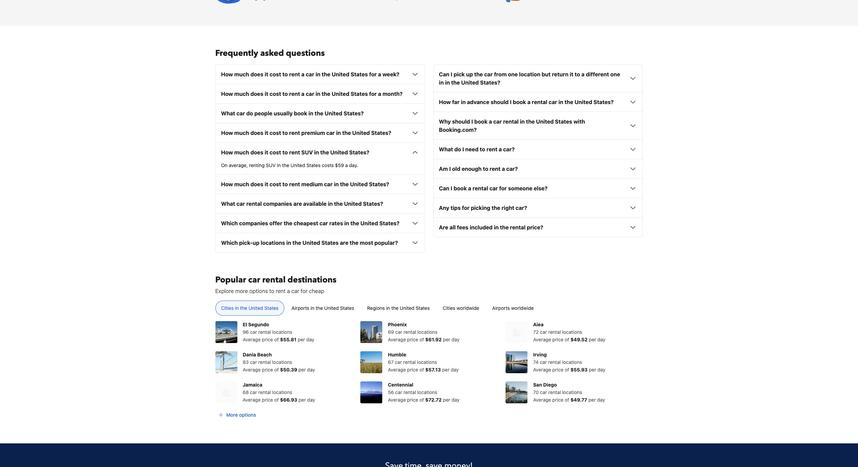 Task type: describe. For each thing, give the bounding box(es) containing it.
of for irving 74 car rental locations average price of $55.93 per day
[[565, 367, 570, 373]]

day.
[[349, 163, 358, 168]]

day for jamaica 68 car rental locations average price of $66.93 per day
[[307, 397, 315, 403]]

worldwide for cities worldwide
[[457, 306, 480, 311]]

rental inside dropdown button
[[532, 99, 548, 105]]

car inside what car do people usually book in the united states? dropdown button
[[237, 110, 245, 117]]

car inside why should i book a car rental in the united states with booking.com?
[[494, 119, 502, 125]]

companies inside the what car rental companies are available in the united states? dropdown button
[[263, 201, 292, 207]]

locations inside irving 74 car rental locations average price of $55.93 per day
[[563, 360, 583, 366]]

what for what do i need to rent a car?
[[439, 146, 453, 153]]

all
[[450, 225, 456, 231]]

cheap car rental in humble image
[[361, 352, 383, 374]]

enough
[[462, 166, 482, 172]]

rent inside 'popular car rental destinations explore more options to rent a car for cheap'
[[276, 288, 286, 295]]

a down questions
[[302, 71, 305, 78]]

$55.93
[[571, 367, 588, 373]]

how much does it cost to rent medium car in the united states? button
[[221, 180, 419, 189]]

tab list containing cities in the united states
[[210, 301, 649, 317]]

am i old enough to rent a car? button
[[439, 165, 637, 173]]

do inside dropdown button
[[247, 110, 253, 117]]

rental inside irving 74 car rental locations average price of $55.93 per day
[[549, 360, 561, 366]]

5 million+ reviews image
[[506, 0, 534, 4]]

the right 'rates'
[[351, 221, 359, 227]]

average,
[[229, 163, 248, 168]]

but
[[542, 71, 551, 78]]

locations inside aiea 72 car rental locations average price of $49.52 per day
[[563, 330, 583, 335]]

rental inside jamaica 68 car rental locations average price of $66.93 per day
[[259, 390, 271, 396]]

do inside 'dropdown button'
[[455, 146, 461, 153]]

rental inside why should i book a car rental in the united states with booking.com?
[[504, 119, 519, 125]]

costs
[[322, 163, 334, 168]]

pick-
[[239, 240, 253, 246]]

locations inside jamaica 68 car rental locations average price of $66.93 per day
[[272, 390, 292, 396]]

does for how much does it cost to rent a car in the united states for a week?
[[251, 71, 264, 78]]

does for how much does it cost to rent suv in the united states?
[[251, 150, 264, 156]]

for inside 'popular car rental destinations explore more options to rent a car for cheap'
[[301, 288, 308, 295]]

regions
[[367, 306, 385, 311]]

how much does it cost to rent premium car in the united states? button
[[221, 129, 419, 137]]

does for how much does it cost to rent a car in the united states for a month?
[[251, 91, 264, 97]]

car inside irving 74 car rental locations average price of $55.93 per day
[[540, 360, 547, 366]]

dania
[[243, 352, 256, 358]]

states left month?
[[351, 91, 368, 97]]

car inside san diego 70 car rental locations average price of $49.77 per day
[[540, 390, 547, 396]]

price inside dania beach 83 car rental locations average price of $50.39 per day
[[262, 367, 273, 373]]

average inside san diego 70 car rental locations average price of $49.77 per day
[[534, 397, 552, 403]]

car inside how much does it cost to rent premium car in the united states? dropdown button
[[327, 130, 335, 136]]

a left "week?"
[[378, 71, 382, 78]]

how much does it cost to rent a car in the united states for a week?
[[221, 71, 400, 78]]

a inside dropdown button
[[528, 99, 531, 105]]

car inside can i book a rental car for someone else? dropdown button
[[490, 186, 498, 192]]

the down the how much does it cost to rent suv in the united states?
[[282, 163, 289, 168]]

cost for how much does it cost to rent suv in the united states?
[[270, 150, 281, 156]]

explore
[[215, 288, 234, 295]]

of inside dania beach 83 car rental locations average price of $50.39 per day
[[275, 367, 279, 373]]

much for how much does it cost to rent medium car in the united states?
[[234, 181, 249, 188]]

a right $59
[[346, 163, 348, 168]]

average for phoenix 69 car rental locations average price of $61.92 per day
[[388, 337, 406, 343]]

dania beach 83 car rental locations average price of $50.39 per day
[[243, 352, 315, 373]]

most
[[360, 240, 373, 246]]

el
[[243, 322, 247, 328]]

what car rental companies are available in the united states? button
[[221, 200, 419, 208]]

popular
[[215, 275, 246, 286]]

car inside "el segundo 96 car rental locations average price of $55.81 per day"
[[250, 330, 257, 335]]

cities in the united states button
[[215, 301, 285, 316]]

rental inside phoenix 69 car rental locations average price of $61.92 per day
[[404, 330, 416, 335]]

airports for airports in the united states
[[292, 306, 309, 311]]

more
[[226, 413, 238, 418]]

to down usually
[[283, 130, 288, 136]]

asked
[[261, 48, 284, 59]]

price for jamaica 68 car rental locations average price of $66.93 per day
[[262, 397, 273, 403]]

96
[[243, 330, 249, 335]]

per inside "el segundo 96 car rental locations average price of $55.81 per day"
[[298, 337, 305, 343]]

states inside why should i book a car rental in the united states with booking.com?
[[555, 119, 573, 125]]

need
[[466, 146, 479, 153]]

can i pick up the car from one location but return it to a different one in in the united states?
[[439, 71, 621, 86]]

phoenix 69 car rental locations average price of $61.92 per day
[[388, 322, 460, 343]]

states left regions
[[340, 306, 354, 311]]

any tips for picking the right car? button
[[439, 204, 637, 212]]

the inside dropdown button
[[315, 110, 324, 117]]

with
[[574, 119, 586, 125]]

it for how much does it cost to rent a car in the united states for a month?
[[265, 91, 269, 97]]

to down asked
[[283, 71, 288, 78]]

cost for how much does it cost to rent medium car in the united states?
[[270, 181, 281, 188]]

companies inside which companies offer the cheapest car rates  in the united states? dropdown button
[[239, 221, 268, 227]]

car inside jamaica 68 car rental locations average price of $66.93 per day
[[250, 390, 257, 396]]

what do i need to rent a car?
[[439, 146, 515, 153]]

frequently asked questions
[[215, 48, 325, 59]]

the up 'rates'
[[334, 201, 343, 207]]

what car do people usually book in the united states?
[[221, 110, 364, 117]]

states up phoenix 69 car rental locations average price of $61.92 per day
[[416, 306, 430, 311]]

tips
[[451, 205, 461, 211]]

a down enough
[[469, 186, 472, 192]]

suv inside dropdown button
[[302, 150, 313, 156]]

states? inside which companies offer the cheapest car rates  in the united states? dropdown button
[[380, 221, 400, 227]]

why should i book a car rental in the united states with booking.com?
[[439, 119, 586, 133]]

to inside the can i pick up the car from one location but return it to a different one in in the united states?
[[575, 71, 581, 78]]

of for humble 67 car rental locations average price of $57.13 per day
[[420, 367, 424, 373]]

which pick-up locations in the united states are the most popular? button
[[221, 239, 419, 247]]

can i book a rental car for someone else? button
[[439, 185, 637, 193]]

of inside "el segundo 96 car rental locations average price of $55.81 per day"
[[275, 337, 279, 343]]

location
[[520, 71, 541, 78]]

much for how much does it cost to rent premium car in the united states?
[[234, 130, 249, 136]]

what for what car do people usually book in the united states?
[[221, 110, 235, 117]]

for left month?
[[369, 91, 377, 97]]

to inside 'popular car rental destinations explore more options to rent a car for cheap'
[[270, 288, 274, 295]]

in inside 'dropdown button'
[[334, 181, 339, 188]]

the inside why should i book a car rental in the united states with booking.com?
[[526, 119, 535, 125]]

car inside how much does it cost to rent a car in the united states for a week? dropdown button
[[306, 71, 315, 78]]

day inside dania beach 83 car rental locations average price of $50.39 per day
[[307, 367, 315, 373]]

cheap car rental in irving image
[[506, 352, 528, 374]]

return
[[552, 71, 569, 78]]

what car rental companies are available in the united states?
[[221, 201, 383, 207]]

i inside dropdown button
[[510, 99, 512, 105]]

average for humble 67 car rental locations average price of $57.13 per day
[[388, 367, 406, 373]]

cheapest
[[294, 221, 318, 227]]

of inside san diego 70 car rental locations average price of $49.77 per day
[[565, 397, 570, 403]]

the inside 'dropdown button'
[[340, 181, 349, 188]]

67
[[388, 360, 394, 366]]

jamaica
[[243, 382, 263, 388]]

$66.93
[[280, 397, 298, 403]]

of for jamaica 68 car rental locations average price of $66.93 per day
[[275, 397, 279, 403]]

how much does it cost to rent suv in the united states?
[[221, 150, 370, 156]]

what car do people usually book in the united states? button
[[221, 109, 419, 118]]

price for phoenix 69 car rental locations average price of $61.92 per day
[[407, 337, 419, 343]]

states? inside 'how far in advance should i book a rental car in the united states?' dropdown button
[[594, 99, 614, 105]]

options inside 'popular car rental destinations explore more options to rent a car for cheap'
[[250, 288, 268, 295]]

old
[[452, 166, 461, 172]]

car inside the can i pick up the car from one location but return it to a different one in in the united states?
[[485, 71, 493, 78]]

a inside 'popular car rental destinations explore more options to rent a car for cheap'
[[287, 288, 290, 295]]

beach
[[257, 352, 272, 358]]

the inside button
[[240, 306, 247, 311]]

week?
[[383, 71, 400, 78]]

cities worldwide button
[[437, 301, 485, 316]]

of for phoenix 69 car rental locations average price of $61.92 per day
[[420, 337, 424, 343]]

average inside "el segundo 96 car rental locations average price of $55.81 per day"
[[243, 337, 261, 343]]

does for how much does it cost to rent premium car in the united states?
[[251, 130, 264, 136]]

it for how much does it cost to rent a car in the united states for a week?
[[265, 71, 269, 78]]

$61.92
[[426, 337, 442, 343]]

medium
[[302, 181, 323, 188]]

the down right
[[500, 225, 509, 231]]

book inside can i book a rental car for someone else? dropdown button
[[454, 186, 467, 192]]

locations inside phoenix 69 car rental locations average price of $61.92 per day
[[418, 330, 438, 335]]

the right pick
[[475, 71, 483, 78]]

a inside why should i book a car rental in the united states with booking.com?
[[489, 119, 492, 125]]

price for irving 74 car rental locations average price of $55.93 per day
[[553, 367, 564, 373]]

i inside dropdown button
[[450, 166, 451, 172]]

states? inside the can i pick up the car from one location but return it to a different one in in the united states?
[[481, 80, 501, 86]]

i up tips
[[451, 186, 453, 192]]

day for irving 74 car rental locations average price of $55.93 per day
[[598, 367, 606, 373]]

cheap car rental in centennial image
[[361, 382, 383, 404]]

san
[[534, 382, 542, 388]]

83
[[243, 360, 249, 366]]

states? inside what car do people usually book in the united states? dropdown button
[[344, 110, 364, 117]]

per for phoenix 69 car rental locations average price of $61.92 per day
[[443, 337, 451, 343]]

per for jamaica 68 car rental locations average price of $66.93 per day
[[299, 397, 306, 403]]

what do i need to rent a car? button
[[439, 145, 637, 154]]

should inside dropdown button
[[491, 99, 509, 105]]

locations inside "el segundo 96 car rental locations average price of $55.81 per day"
[[272, 330, 292, 335]]

car inside aiea 72 car rental locations average price of $49.52 per day
[[540, 330, 547, 335]]

popular car rental destinations explore more options to rent a car for cheap
[[215, 275, 337, 295]]

else?
[[534, 186, 548, 192]]

can for can i book a rental car for someone else?
[[439, 186, 450, 192]]

united inside why should i book a car rental in the united states with booking.com?
[[537, 119, 554, 125]]

rental inside aiea 72 car rental locations average price of $49.52 per day
[[549, 330, 561, 335]]

which for which companies offer the cheapest car rates  in the united states?
[[221, 221, 238, 227]]

how for how much does it cost to rent a car in the united states for a month?
[[221, 91, 233, 97]]

different
[[586, 71, 610, 78]]

united inside button
[[249, 306, 263, 311]]

a inside the can i pick up the car from one location but return it to a different one in in the united states?
[[582, 71, 585, 78]]

can i pick up the car from one location but return it to a different one in in the united states? button
[[439, 70, 637, 87]]

for left "week?"
[[369, 71, 377, 78]]

$50.39
[[280, 367, 297, 373]]

more options button
[[215, 409, 259, 422]]

united inside 'dropdown button'
[[350, 181, 368, 188]]

the up how much does it cost to rent a car in the united states for a month? dropdown button
[[322, 71, 331, 78]]

locations inside san diego 70 car rental locations average price of $49.77 per day
[[563, 390, 583, 396]]

the down pick
[[452, 80, 460, 86]]

the up phoenix
[[392, 306, 399, 311]]

options inside button
[[239, 413, 256, 418]]

day for aiea 72 car rental locations average price of $49.52 per day
[[598, 337, 606, 343]]

are all fees included in the rental price? button
[[439, 224, 637, 232]]

to up usually
[[283, 91, 288, 97]]

locations inside dropdown button
[[261, 240, 285, 246]]

questions
[[286, 48, 325, 59]]

it for how much does it cost to rent premium car in the united states?
[[265, 130, 269, 136]]

centennial 56 car rental locations average price of $72.72 per day
[[388, 382, 460, 403]]

united inside dropdown button
[[325, 110, 343, 117]]

how for how much does it cost to rent a car in the united states for a week?
[[221, 71, 233, 78]]

locations inside dania beach 83 car rental locations average price of $50.39 per day
[[272, 360, 292, 366]]

$59
[[335, 163, 344, 168]]

a down how much does it cost to rent a car in the united states for a week?
[[302, 91, 305, 97]]

average for aiea 72 car rental locations average price of $49.52 per day
[[534, 337, 552, 343]]

a left month?
[[378, 91, 382, 97]]

destinations
[[288, 275, 337, 286]]

i inside why should i book a car rental in the united states with booking.com?
[[472, 119, 473, 125]]

car inside humble 67 car rental locations average price of $57.13 per day
[[395, 360, 402, 366]]

states left costs
[[307, 163, 321, 168]]

book inside what car do people usually book in the united states? dropdown button
[[294, 110, 307, 117]]

per inside dania beach 83 car rental locations average price of $50.39 per day
[[299, 367, 306, 373]]

per for irving 74 car rental locations average price of $55.93 per day
[[589, 367, 597, 373]]

cities worldwide
[[443, 306, 480, 311]]

offer
[[270, 221, 283, 227]]

in inside dropdown button
[[309, 110, 314, 117]]

more
[[235, 288, 248, 295]]

on average, renting suv in the united states costs $59 a day.
[[221, 163, 358, 168]]

frequently
[[215, 48, 258, 59]]

locations inside humble 67 car rental locations average price of $57.13 per day
[[417, 360, 437, 366]]



Task type: vqa. For each thing, say whether or not it's contained in the screenshot.
Visual aids (tactile signs) the visual
no



Task type: locate. For each thing, give the bounding box(es) containing it.
to up on average, renting suv in the united states costs $59 a day.
[[283, 150, 288, 156]]

1 horizontal spatial do
[[455, 146, 461, 153]]

the up how much does it cost to rent suv in the united states? dropdown button
[[342, 130, 351, 136]]

5 much from the top
[[234, 181, 249, 188]]

5 cost from the top
[[270, 181, 281, 188]]

airports
[[292, 306, 309, 311], [493, 306, 510, 311]]

$72.72
[[426, 397, 442, 403]]

0 vertical spatial companies
[[263, 201, 292, 207]]

a inside dropdown button
[[502, 166, 505, 172]]

one right from at the right of page
[[508, 71, 518, 78]]

price inside centennial 56 car rental locations average price of $72.72 per day
[[407, 397, 419, 403]]

1 which from the top
[[221, 221, 238, 227]]

available
[[303, 201, 327, 207]]

for right tips
[[462, 205, 470, 211]]

to
[[283, 71, 288, 78], [575, 71, 581, 78], [283, 91, 288, 97], [283, 130, 288, 136], [480, 146, 486, 153], [283, 150, 288, 156], [483, 166, 489, 172], [283, 181, 288, 188], [270, 288, 274, 295]]

of inside jamaica 68 car rental locations average price of $66.93 per day
[[275, 397, 279, 403]]

1 airports from the left
[[292, 306, 309, 311]]

0 horizontal spatial worldwide
[[457, 306, 480, 311]]

car? for am i old enough to rent a car?
[[507, 166, 518, 172]]

are left available
[[294, 201, 302, 207]]

cost down on average, renting suv in the united states costs $59 a day.
[[270, 181, 281, 188]]

1 horizontal spatial cities
[[443, 306, 456, 311]]

does for how much does it cost to rent medium car in the united states?
[[251, 181, 264, 188]]

2 which from the top
[[221, 240, 238, 246]]

2 vertical spatial what
[[221, 201, 235, 207]]

united inside dropdown button
[[575, 99, 593, 105]]

rental inside centennial 56 car rental locations average price of $72.72 per day
[[404, 390, 416, 396]]

0 vertical spatial should
[[491, 99, 509, 105]]

states? inside how much does it cost to rent suv in the united states? dropdown button
[[349, 150, 370, 156]]

car? for what do i need to rent a car?
[[504, 146, 515, 153]]

the
[[322, 71, 331, 78], [475, 71, 483, 78], [452, 80, 460, 86], [322, 91, 331, 97], [565, 99, 574, 105], [315, 110, 324, 117], [526, 119, 535, 125], [342, 130, 351, 136], [321, 150, 329, 156], [282, 163, 289, 168], [340, 181, 349, 188], [334, 201, 343, 207], [492, 205, 501, 211], [284, 221, 293, 227], [351, 221, 359, 227], [500, 225, 509, 231], [293, 240, 301, 246], [350, 240, 359, 246], [240, 306, 247, 311], [316, 306, 323, 311], [392, 306, 399, 311]]

far
[[453, 99, 460, 105]]

what inside 'dropdown button'
[[439, 146, 453, 153]]

diego
[[544, 382, 557, 388]]

any
[[439, 205, 450, 211]]

worldwide for airports worldwide
[[512, 306, 534, 311]]

3 does from the top
[[251, 130, 264, 136]]

it right "return"
[[570, 71, 574, 78]]

a down destinations
[[287, 288, 290, 295]]

car inside dania beach 83 car rental locations average price of $50.39 per day
[[250, 360, 257, 366]]

locations
[[261, 240, 285, 246], [272, 330, 292, 335], [418, 330, 438, 335], [563, 330, 583, 335], [272, 360, 292, 366], [417, 360, 437, 366], [563, 360, 583, 366], [272, 390, 292, 396], [418, 390, 438, 396], [563, 390, 583, 396]]

why
[[439, 119, 451, 125]]

0 vertical spatial are
[[294, 201, 302, 207]]

of inside centennial 56 car rental locations average price of $72.72 per day
[[420, 397, 424, 403]]

day right $49.77
[[598, 397, 606, 403]]

day inside san diego 70 car rental locations average price of $49.77 per day
[[598, 397, 606, 403]]

$57.13
[[426, 367, 441, 373]]

per
[[298, 337, 305, 343], [443, 337, 451, 343], [589, 337, 597, 343], [299, 367, 306, 373], [443, 367, 450, 373], [589, 367, 597, 373], [299, 397, 306, 403], [443, 397, 451, 403], [589, 397, 596, 403]]

airports in the united states
[[292, 306, 354, 311]]

of for aiea 72 car rental locations average price of $49.52 per day
[[565, 337, 570, 343]]

much inside 'dropdown button'
[[234, 181, 249, 188]]

which companies offer the cheapest car rates  in the united states?
[[221, 221, 400, 227]]

segundo
[[248, 322, 269, 328]]

2 much from the top
[[234, 91, 249, 97]]

i left old
[[450, 166, 451, 172]]

cheap
[[309, 288, 324, 295]]

car inside 'how far in advance should i book a rental car in the united states?' dropdown button
[[549, 99, 558, 105]]

can left pick
[[439, 71, 450, 78]]

do left need
[[455, 146, 461, 153]]

what
[[221, 110, 235, 117], [439, 146, 453, 153], [221, 201, 235, 207]]

cheap car rental in phoenix image
[[361, 322, 383, 344]]

cheap car rental in san diego image
[[506, 382, 528, 404]]

should right advance
[[491, 99, 509, 105]]

on
[[221, 163, 228, 168]]

to down on average, renting suv in the united states costs $59 a day.
[[283, 181, 288, 188]]

1 vertical spatial can
[[439, 186, 450, 192]]

price for centennial 56 car rental locations average price of $72.72 per day
[[407, 397, 419, 403]]

0 horizontal spatial up
[[253, 240, 260, 246]]

per inside aiea 72 car rental locations average price of $49.52 per day
[[589, 337, 597, 343]]

per inside irving 74 car rental locations average price of $55.93 per day
[[589, 367, 597, 373]]

the up costs
[[321, 150, 329, 156]]

does inside how much does it cost to rent premium car in the united states? dropdown button
[[251, 130, 264, 136]]

the down cheap
[[316, 306, 323, 311]]

5 does from the top
[[251, 181, 264, 188]]

average down 67
[[388, 367, 406, 373]]

average for irving 74 car rental locations average price of $55.93 per day
[[534, 367, 552, 373]]

a inside 'dropdown button'
[[499, 146, 502, 153]]

of left $55.81
[[275, 337, 279, 343]]

per right $49.52
[[589, 337, 597, 343]]

of left $66.93
[[275, 397, 279, 403]]

in inside button
[[235, 306, 239, 311]]

car inside which companies offer the cheapest car rates  in the united states? dropdown button
[[320, 221, 328, 227]]

2 airports from the left
[[493, 306, 510, 311]]

united
[[332, 71, 350, 78], [462, 80, 479, 86], [332, 91, 350, 97], [575, 99, 593, 105], [325, 110, 343, 117], [537, 119, 554, 125], [353, 130, 370, 136], [331, 150, 348, 156], [291, 163, 305, 168], [350, 181, 368, 188], [344, 201, 362, 207], [361, 221, 378, 227], [303, 240, 320, 246], [249, 306, 263, 311], [324, 306, 339, 311], [400, 306, 415, 311]]

1 one from the left
[[508, 71, 518, 78]]

1 horizontal spatial airports
[[493, 306, 510, 311]]

to up cities in the united states
[[270, 288, 274, 295]]

suv
[[302, 150, 313, 156], [266, 163, 276, 168]]

up inside the can i pick up the car from one location but return it to a different one in in the united states?
[[467, 71, 473, 78]]

0 horizontal spatial airports
[[292, 306, 309, 311]]

rent inside dropdown button
[[490, 166, 501, 172]]

car inside the what car rental companies are available in the united states? dropdown button
[[237, 201, 245, 207]]

car? inside 'dropdown button'
[[504, 146, 515, 153]]

rates
[[330, 221, 343, 227]]

locations inside centennial 56 car rental locations average price of $72.72 per day
[[418, 390, 438, 396]]

the down how far in advance should i book a rental car in the united states?
[[526, 119, 535, 125]]

rental inside dania beach 83 car rental locations average price of $50.39 per day
[[258, 360, 271, 366]]

the right "offer" at top
[[284, 221, 293, 227]]

2 does from the top
[[251, 91, 264, 97]]

tab list
[[210, 301, 649, 317]]

1 horizontal spatial one
[[611, 71, 621, 78]]

worldwide
[[457, 306, 480, 311], [512, 306, 534, 311]]

month?
[[383, 91, 403, 97]]

what for what car rental companies are available in the united states?
[[221, 201, 235, 207]]

locations down "offer" at top
[[261, 240, 285, 246]]

book up why should i book a car rental in the united states with booking.com?
[[513, 99, 527, 105]]

how for how much does it cost to rent medium car in the united states?
[[221, 181, 233, 188]]

airports for airports worldwide
[[493, 306, 510, 311]]

0 horizontal spatial do
[[247, 110, 253, 117]]

day inside jamaica 68 car rental locations average price of $66.93 per day
[[307, 397, 315, 403]]

$55.81
[[280, 337, 297, 343]]

price for humble 67 car rental locations average price of $57.13 per day
[[407, 367, 419, 373]]

0 horizontal spatial are
[[294, 201, 302, 207]]

does up renting
[[251, 150, 264, 156]]

74
[[534, 360, 539, 366]]

in inside why should i book a car rental in the united states with booking.com?
[[520, 119, 525, 125]]

$49.77
[[571, 397, 588, 403]]

price inside aiea 72 car rental locations average price of $49.52 per day
[[553, 337, 564, 343]]

to right enough
[[483, 166, 489, 172]]

why should i book a car rental in the united states with booking.com? button
[[439, 118, 637, 134]]

cities in the united states
[[221, 306, 279, 311]]

0 vertical spatial which
[[221, 221, 238, 227]]

of left $55.93
[[565, 367, 570, 373]]

2 cost from the top
[[270, 91, 281, 97]]

0 vertical spatial suv
[[302, 150, 313, 156]]

day right $50.39
[[307, 367, 315, 373]]

does
[[251, 71, 264, 78], [251, 91, 264, 97], [251, 130, 264, 136], [251, 150, 264, 156], [251, 181, 264, 188]]

the down $59
[[340, 181, 349, 188]]

per inside jamaica 68 car rental locations average price of $66.93 per day
[[299, 397, 306, 403]]

2 cities from the left
[[443, 306, 456, 311]]

day inside aiea 72 car rental locations average price of $49.52 per day
[[598, 337, 606, 343]]

pick
[[454, 71, 465, 78]]

cost inside 'dropdown button'
[[270, 181, 281, 188]]

per for humble 67 car rental locations average price of $57.13 per day
[[443, 367, 450, 373]]

1 vertical spatial car?
[[507, 166, 518, 172]]

0 vertical spatial up
[[467, 71, 473, 78]]

cheap car rental in el segundo image
[[215, 322, 237, 344]]

day inside "el segundo 96 car rental locations average price of $55.81 per day"
[[307, 337, 315, 343]]

it down people
[[265, 130, 269, 136]]

2 worldwide from the left
[[512, 306, 534, 311]]

how much does it cost to rent a car in the united states for a month? button
[[221, 90, 419, 98]]

premium
[[302, 130, 325, 136]]

cost for how much does it cost to rent premium car in the united states?
[[270, 130, 281, 136]]

2 vertical spatial car?
[[516, 205, 528, 211]]

per right $57.13
[[443, 367, 450, 373]]

any tips for picking the right car?
[[439, 205, 528, 211]]

regions in the united states
[[367, 306, 430, 311]]

0 vertical spatial car?
[[504, 146, 515, 153]]

are
[[439, 225, 449, 231]]

el segundo 96 car rental locations average price of $55.81 per day
[[243, 322, 315, 343]]

companies up "offer" at top
[[263, 201, 292, 207]]

states down 'rates'
[[322, 240, 339, 246]]

it up on average, renting suv in the united states costs $59 a day.
[[265, 150, 269, 156]]

per right $49.77
[[589, 397, 596, 403]]

are all fees included in the rental price?
[[439, 225, 544, 231]]

0 vertical spatial options
[[250, 288, 268, 295]]

how for how much does it cost to rent suv in the united states?
[[221, 150, 233, 156]]

2 one from the left
[[611, 71, 621, 78]]

1 cities from the left
[[221, 306, 234, 311]]

price inside humble 67 car rental locations average price of $57.13 per day
[[407, 367, 419, 373]]

how inside dropdown button
[[439, 99, 451, 105]]

0 vertical spatial what
[[221, 110, 235, 117]]

day right $49.52
[[598, 337, 606, 343]]

1 vertical spatial up
[[253, 240, 260, 246]]

car inside how much does it cost to rent medium car in the united states? 'dropdown button'
[[324, 181, 333, 188]]

does down people
[[251, 130, 264, 136]]

how for how much does it cost to rent premium car in the united states?
[[221, 130, 233, 136]]

average down 69
[[388, 337, 406, 343]]

more options
[[226, 413, 256, 418]]

a up can i book a rental car for someone else?
[[502, 166, 505, 172]]

book inside why should i book a car rental in the united states with booking.com?
[[475, 119, 488, 125]]

can for can i pick up the car from one location but return it to a different one in in the united states?
[[439, 71, 450, 78]]

cheap car rental in aiea image
[[506, 322, 528, 344]]

69
[[388, 330, 394, 335]]

the up how much does it cost to rent premium car in the united states? dropdown button
[[315, 110, 324, 117]]

states left with on the top of the page
[[555, 119, 573, 125]]

average for centennial 56 car rental locations average price of $72.72 per day
[[388, 397, 406, 403]]

airports worldwide
[[493, 306, 534, 311]]

car? right right
[[516, 205, 528, 211]]

much for how much does it cost to rent a car in the united states for a month?
[[234, 91, 249, 97]]

cost up usually
[[270, 91, 281, 97]]

per for aiea 72 car rental locations average price of $49.52 per day
[[589, 337, 597, 343]]

0 vertical spatial do
[[247, 110, 253, 117]]

of for centennial 56 car rental locations average price of $72.72 per day
[[420, 397, 424, 403]]

1 vertical spatial options
[[239, 413, 256, 418]]

average inside phoenix 69 car rental locations average price of $61.92 per day
[[388, 337, 406, 343]]

options
[[250, 288, 268, 295], [239, 413, 256, 418]]

1 horizontal spatial suv
[[302, 150, 313, 156]]

irving
[[534, 352, 547, 358]]

do
[[247, 110, 253, 117], [455, 146, 461, 153]]

does inside how much does it cost to rent a car in the united states for a month? dropdown button
[[251, 91, 264, 97]]

1 vertical spatial what
[[439, 146, 453, 153]]

car inside centennial 56 car rental locations average price of $72.72 per day
[[395, 390, 402, 396]]

1 vertical spatial which
[[221, 240, 238, 246]]

booking.com?
[[439, 127, 477, 133]]

cost for how much does it cost to rent a car in the united states for a month?
[[270, 91, 281, 97]]

cheap car rental in jamaica image
[[215, 382, 237, 404]]

day for phoenix 69 car rental locations average price of $61.92 per day
[[452, 337, 460, 343]]

price up 'diego'
[[553, 367, 564, 373]]

the down the cheapest
[[293, 240, 301, 246]]

of left $72.72
[[420, 397, 424, 403]]

it for how much does it cost to rent medium car in the united states?
[[265, 181, 269, 188]]

cheap car rental in dania beach image
[[215, 352, 237, 374]]

day
[[307, 337, 315, 343], [452, 337, 460, 343], [598, 337, 606, 343], [307, 367, 315, 373], [451, 367, 459, 373], [598, 367, 606, 373], [307, 397, 315, 403], [452, 397, 460, 403], [598, 397, 606, 403]]

per right $72.72
[[443, 397, 451, 403]]

suv down how much does it cost to rent premium car in the united states?
[[302, 150, 313, 156]]

locations up $55.81
[[272, 330, 292, 335]]

cost for how much does it cost to rent a car in the united states for a week?
[[270, 71, 281, 78]]

of left $49.77
[[565, 397, 570, 403]]

popular?
[[375, 240, 398, 246]]

1 horizontal spatial worldwide
[[512, 306, 534, 311]]

cities for cities in the united states
[[221, 306, 234, 311]]

from
[[494, 71, 507, 78]]

much for how much does it cost to rent suv in the united states?
[[234, 150, 249, 156]]

day right $55.93
[[598, 367, 606, 373]]

it down frequently asked questions
[[265, 71, 269, 78]]

day inside humble 67 car rental locations average price of $57.13 per day
[[451, 367, 459, 373]]

72
[[534, 330, 539, 335]]

a down the can i pick up the car from one location but return it to a different one in in the united states?
[[528, 99, 531, 105]]

price up beach
[[262, 337, 273, 343]]

does inside how much does it cost to rent suv in the united states? dropdown button
[[251, 150, 264, 156]]

a
[[302, 71, 305, 78], [378, 71, 382, 78], [582, 71, 585, 78], [302, 91, 305, 97], [378, 91, 382, 97], [528, 99, 531, 105], [489, 119, 492, 125], [499, 146, 502, 153], [346, 163, 348, 168], [502, 166, 505, 172], [469, 186, 472, 192], [287, 288, 290, 295]]

the down how much does it cost to rent a car in the united states for a week? dropdown button
[[322, 91, 331, 97]]

irving 74 car rental locations average price of $55.93 per day
[[534, 352, 606, 373]]

of left $49.52
[[565, 337, 570, 343]]

i up why should i book a car rental in the united states with booking.com?
[[510, 99, 512, 105]]

how for how far in advance should i book a rental car in the united states?
[[439, 99, 451, 105]]

a down advance
[[489, 119, 492, 125]]

how much does it cost to rent suv in the united states? button
[[221, 149, 419, 157]]

of inside aiea 72 car rental locations average price of $49.52 per day
[[565, 337, 570, 343]]

1 horizontal spatial should
[[491, 99, 509, 105]]

for left cheap
[[301, 288, 308, 295]]

day right $55.81
[[307, 337, 315, 343]]

4 much from the top
[[234, 150, 249, 156]]

book right usually
[[294, 110, 307, 117]]

the down "return"
[[565, 99, 574, 105]]

4 does from the top
[[251, 150, 264, 156]]

airports worldwide button
[[487, 301, 540, 316]]

day inside irving 74 car rental locations average price of $55.93 per day
[[598, 367, 606, 373]]

does up people
[[251, 91, 264, 97]]

1 worldwide from the left
[[457, 306, 480, 311]]

renting
[[249, 163, 265, 168]]

0 horizontal spatial suv
[[266, 163, 276, 168]]

price up centennial
[[407, 367, 419, 373]]

1 vertical spatial companies
[[239, 221, 268, 227]]

states? inside how much does it cost to rent premium car in the united states? dropdown button
[[371, 130, 392, 136]]

per for centennial 56 car rental locations average price of $72.72 per day
[[443, 397, 451, 403]]

rental inside 'popular car rental destinations explore more options to rent a car for cheap'
[[263, 275, 286, 286]]

picking
[[471, 205, 491, 211]]

1 vertical spatial should
[[453, 119, 470, 125]]

0 horizontal spatial one
[[508, 71, 518, 78]]

what inside dropdown button
[[221, 110, 235, 117]]

airports in the united states button
[[286, 301, 360, 316]]

right
[[502, 205, 515, 211]]

i inside 'dropdown button'
[[463, 146, 464, 153]]

68
[[243, 390, 249, 396]]

1 cost from the top
[[270, 71, 281, 78]]

price down beach
[[262, 367, 273, 373]]

of inside humble 67 car rental locations average price of $57.13 per day
[[420, 367, 424, 373]]

car? inside dropdown button
[[516, 205, 528, 211]]

we're here for you image
[[215, 0, 243, 4]]

price inside "el segundo 96 car rental locations average price of $55.81 per day"
[[262, 337, 273, 343]]

2 can from the top
[[439, 186, 450, 192]]

locations up $61.92
[[418, 330, 438, 335]]

day for humble 67 car rental locations average price of $57.13 per day
[[451, 367, 459, 373]]

does down frequently asked questions
[[251, 71, 264, 78]]

70
[[534, 390, 539, 396]]

to inside dropdown button
[[483, 166, 489, 172]]

average for jamaica 68 car rental locations average price of $66.93 per day
[[243, 397, 261, 403]]

to right need
[[480, 146, 486, 153]]

price inside san diego 70 car rental locations average price of $49.77 per day
[[553, 397, 564, 403]]

in
[[316, 71, 321, 78], [439, 80, 444, 86], [445, 80, 450, 86], [316, 91, 321, 97], [461, 99, 466, 105], [559, 99, 564, 105], [309, 110, 314, 117], [520, 119, 525, 125], [336, 130, 341, 136], [314, 150, 319, 156], [277, 163, 281, 168], [334, 181, 339, 188], [328, 201, 333, 207], [345, 221, 349, 227], [494, 225, 499, 231], [287, 240, 291, 246], [235, 306, 239, 311], [311, 306, 315, 311], [386, 306, 390, 311]]

aiea
[[534, 322, 544, 328]]

0 vertical spatial can
[[439, 71, 450, 78]]

are
[[294, 201, 302, 207], [340, 240, 349, 246]]

average inside dania beach 83 car rental locations average price of $50.39 per day
[[243, 367, 261, 373]]

it up people
[[265, 91, 269, 97]]

0 horizontal spatial cities
[[221, 306, 234, 311]]

companies
[[263, 201, 292, 207], [239, 221, 268, 227]]

it inside the can i pick up the car from one location but return it to a different one in in the united states?
[[570, 71, 574, 78]]

one right different
[[611, 71, 621, 78]]

rental inside humble 67 car rental locations average price of $57.13 per day
[[404, 360, 416, 366]]

the up el
[[240, 306, 247, 311]]

3 cost from the top
[[270, 130, 281, 136]]

the left right
[[492, 205, 501, 211]]

it for how much does it cost to rent suv in the united states?
[[265, 150, 269, 156]]

of left $50.39
[[275, 367, 279, 373]]

much for how much does it cost to rent a car in the united states for a week?
[[234, 71, 249, 78]]

average down 96
[[243, 337, 261, 343]]

day for centennial 56 car rental locations average price of $72.72 per day
[[452, 397, 460, 403]]

humble
[[388, 352, 407, 358]]

rental inside san diego 70 car rental locations average price of $49.77 per day
[[549, 390, 561, 396]]

a left different
[[582, 71, 585, 78]]

states? inside how much does it cost to rent medium car in the united states? 'dropdown button'
[[369, 181, 389, 188]]

rental inside "el segundo 96 car rental locations average price of $55.81 per day"
[[258, 330, 271, 335]]

average inside aiea 72 car rental locations average price of $49.52 per day
[[534, 337, 552, 343]]

jamaica 68 car rental locations average price of $66.93 per day
[[243, 382, 315, 403]]

0 horizontal spatial should
[[453, 119, 470, 125]]

for left someone
[[500, 186, 507, 192]]

states? inside the what car rental companies are available in the united states? dropdown button
[[363, 201, 383, 207]]

price down centennial
[[407, 397, 419, 403]]

cities for cities worldwide
[[443, 306, 456, 311]]

locations up $72.72
[[418, 390, 438, 396]]

1 vertical spatial suv
[[266, 163, 276, 168]]

1 vertical spatial do
[[455, 146, 461, 153]]

1 can from the top
[[439, 71, 450, 78]]

1 does from the top
[[251, 71, 264, 78]]

per inside humble 67 car rental locations average price of $57.13 per day
[[443, 367, 450, 373]]

of left $57.13
[[420, 367, 424, 373]]

car?
[[504, 146, 515, 153], [507, 166, 518, 172], [516, 205, 528, 211]]

it
[[265, 71, 269, 78], [570, 71, 574, 78], [265, 91, 269, 97], [265, 130, 269, 136], [265, 150, 269, 156], [265, 181, 269, 188]]

car inside phoenix 69 car rental locations average price of $61.92 per day
[[396, 330, 403, 335]]

1 vertical spatial are
[[340, 240, 349, 246]]

included
[[470, 225, 493, 231]]

1 horizontal spatial up
[[467, 71, 473, 78]]

average down 70
[[534, 397, 552, 403]]

per inside san diego 70 car rental locations average price of $49.77 per day
[[589, 397, 596, 403]]

usually
[[274, 110, 293, 117]]

how much does it cost to rent medium car in the united states?
[[221, 181, 389, 188]]

locations up $66.93
[[272, 390, 292, 396]]

price?
[[527, 225, 544, 231]]

3 much from the top
[[234, 130, 249, 136]]

centennial
[[388, 382, 414, 388]]

1 much from the top
[[234, 71, 249, 78]]

airports up cheap car rental in aiea "image"
[[493, 306, 510, 311]]

how
[[221, 71, 233, 78], [221, 91, 233, 97], [439, 99, 451, 105], [221, 130, 233, 136], [221, 150, 233, 156], [221, 181, 233, 188]]

which for which pick-up locations in the united states are the most popular?
[[221, 240, 238, 246]]

price for aiea 72 car rental locations average price of $49.52 per day
[[553, 337, 564, 343]]

4 cost from the top
[[270, 150, 281, 156]]

1 horizontal spatial are
[[340, 240, 349, 246]]

average down 83
[[243, 367, 261, 373]]

states left "week?"
[[351, 71, 368, 78]]

the left most
[[350, 240, 359, 246]]

i inside the can i pick up the car from one location but return it to a different one in in the united states?
[[451, 71, 453, 78]]

price down 'diego'
[[553, 397, 564, 403]]

how inside 'dropdown button'
[[221, 181, 233, 188]]



